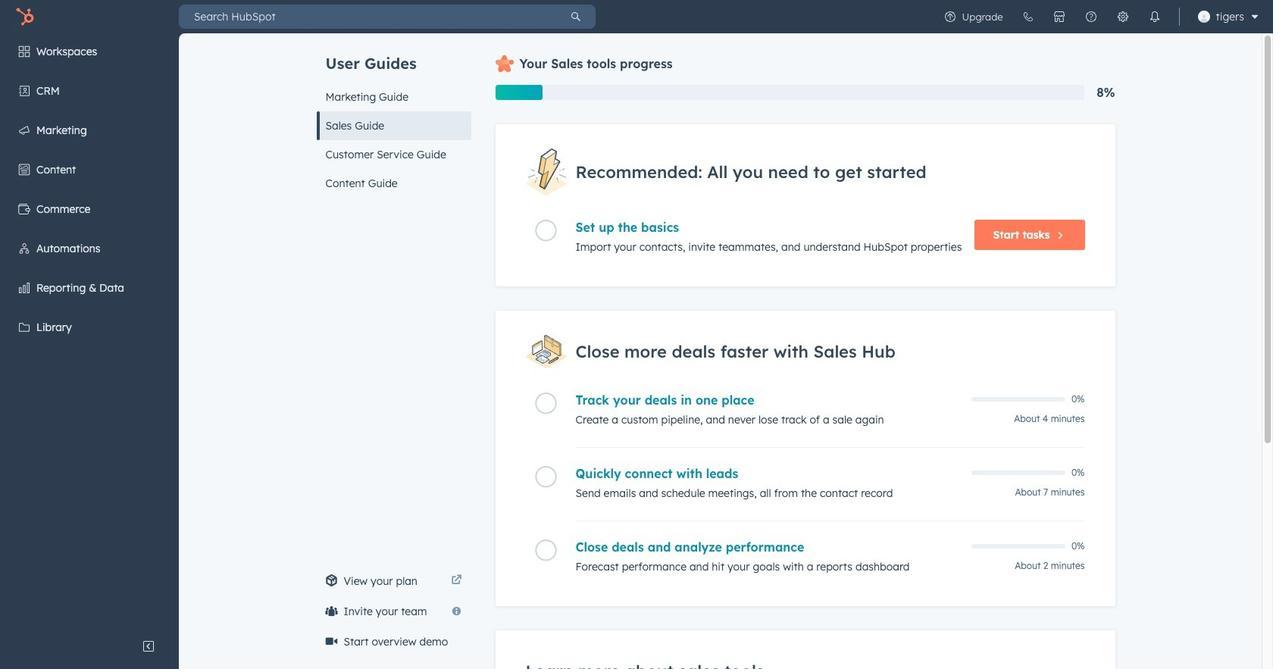 Task type: locate. For each thing, give the bounding box(es) containing it.
link opens in a new window image
[[451, 572, 462, 590], [451, 575, 462, 587]]

help image
[[1085, 11, 1097, 23]]

user guides element
[[316, 33, 471, 198]]

1 horizontal spatial menu
[[934, 0, 1264, 33]]

menu
[[934, 0, 1264, 33], [0, 33, 179, 631]]

2 link opens in a new window image from the top
[[451, 575, 462, 587]]

progress bar
[[495, 85, 542, 100]]



Task type: vqa. For each thing, say whether or not it's contained in the screenshot.
in within the Campaign of last booking in meetings tool Single-line text
no



Task type: describe. For each thing, give the bounding box(es) containing it.
howard n/a image
[[1198, 11, 1210, 23]]

Search HubSpot search field
[[179, 5, 556, 29]]

0 horizontal spatial menu
[[0, 33, 179, 631]]

1 link opens in a new window image from the top
[[451, 572, 462, 590]]

notifications image
[[1148, 11, 1161, 23]]

marketplaces image
[[1053, 11, 1065, 23]]

settings image
[[1117, 11, 1129, 23]]



